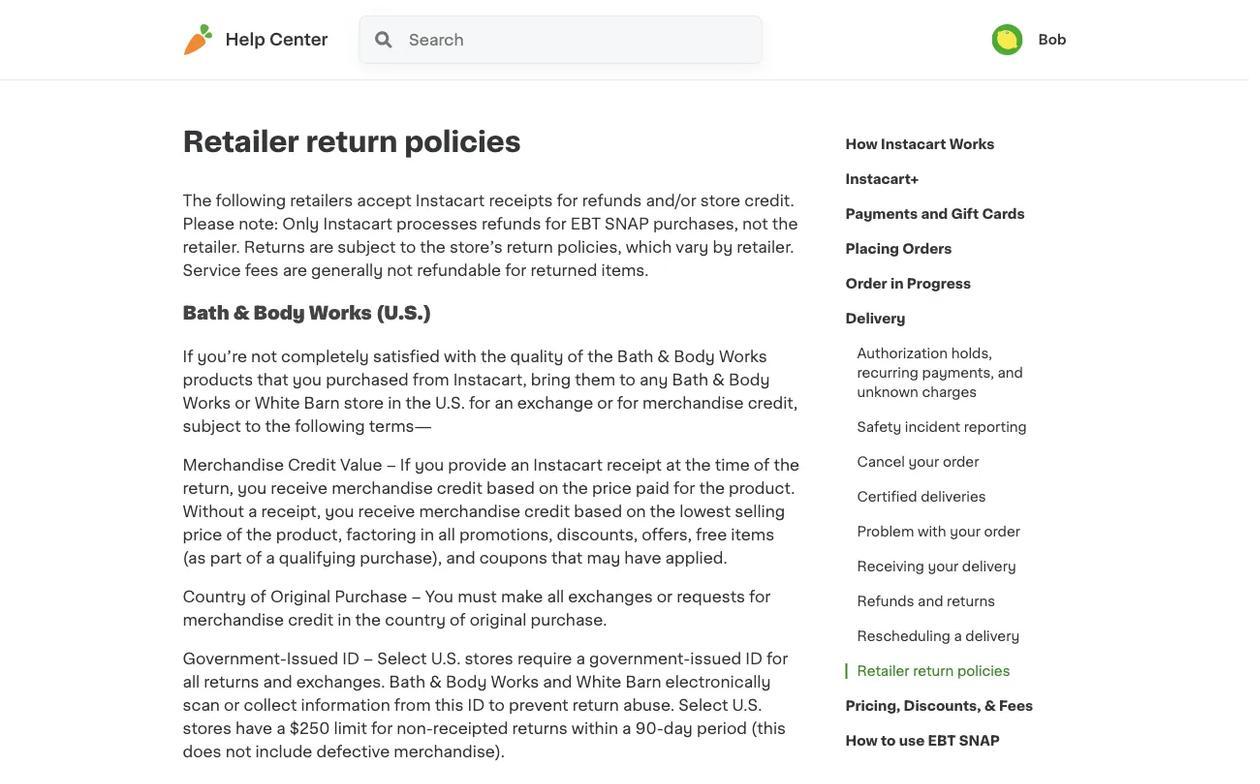 Task type: vqa. For each thing, say whether or not it's contained in the screenshot.
first bath & body link from the bottom of the page
no



Task type: locate. For each thing, give the bounding box(es) containing it.
0 vertical spatial credit
[[437, 481, 483, 497]]

1 horizontal spatial white
[[576, 675, 622, 691]]

0 vertical spatial returns
[[947, 595, 995, 609]]

not inside returns are subject to the store's return policies, which vary by retailer. service fees are generally not refundable for returned items.
[[387, 263, 413, 278]]

for
[[557, 193, 578, 208], [545, 216, 567, 232], [505, 263, 527, 278], [469, 396, 490, 411], [617, 396, 639, 411], [674, 481, 695, 497], [749, 590, 771, 605], [767, 652, 788, 667], [371, 722, 393, 737]]

1 vertical spatial order
[[984, 525, 1021, 539]]

the down purchase
[[355, 613, 381, 629]]

receive
[[271, 481, 328, 497], [358, 504, 415, 520]]

progress
[[907, 277, 971, 291]]

of left original
[[250, 590, 266, 605]]

1 horizontal spatial have
[[624, 551, 661, 566]]

with up receiving your delivery link
[[918, 525, 946, 539]]

following inside the following retailers accept instacart receipts for refunds and/or store credit. please note: only instacart processes refunds for ebt snap purchases, not the retailer.
[[216, 193, 286, 208]]

ebt inside the following retailers accept instacart receipts for refunds and/or store credit. please note: only instacart processes refunds for ebt snap purchases, not the retailer.
[[571, 216, 601, 232]]

payments
[[846, 207, 918, 221]]

id up receipted at bottom
[[468, 698, 485, 714]]

of up product.
[[754, 458, 770, 473]]

your up 'certified deliveries'
[[909, 456, 939, 469]]

exchange
[[517, 396, 593, 411]]

with up the instacart,
[[444, 349, 477, 365]]

credit
[[437, 481, 483, 497], [524, 504, 570, 520], [288, 613, 334, 629]]

white inside if you're not completely satisfied with the quality of the bath & body works products that you purchased from instacart, bring them to any bath & body works or white barn store in the u.s. for an exchange or for merchandise credit, subject to the following terms—
[[255, 396, 300, 411]]

2 vertical spatial credit
[[288, 613, 334, 629]]

you inside if you're not completely satisfied with the quality of the bath & body works products that you purchased from instacart, bring them to any bath & body works or white barn store in the u.s. for an exchange or for merchandise credit, subject to the following terms—
[[292, 373, 322, 388]]

charges
[[922, 386, 977, 399]]

– inside government-issued id – select u.s. stores require a government-issued id for all returns and exchanges. bath & body works and white barn electronically scan or collect information from this id to prevent return abuse. select u.s. stores have a $250 limit for non-receipted returns within a 90-day period (this does not include defective merchandise).
[[363, 652, 373, 667]]

for right requests
[[749, 590, 771, 605]]

factoring
[[346, 528, 417, 543]]

service
[[183, 263, 241, 278]]

retailer up the
[[183, 128, 299, 156]]

exchanges
[[568, 590, 653, 605]]

1 vertical spatial following
[[295, 419, 365, 435]]

1 retailer. from the left
[[183, 239, 240, 255]]

a left receipt,
[[248, 504, 257, 520]]

delivery for receiving your delivery
[[962, 560, 1016, 574]]

with
[[444, 349, 477, 365], [918, 525, 946, 539]]

id up the exchanges.
[[342, 652, 360, 667]]

merchandise inside country of original purchase – you must make all exchanges or requests for merchandise credit in the country of original purchase.
[[183, 613, 284, 629]]

0 vertical spatial price
[[592, 481, 632, 497]]

0 vertical spatial retailer
[[183, 128, 299, 156]]

an down the instacart,
[[494, 396, 513, 411]]

1 horizontal spatial policies
[[957, 665, 1010, 678]]

1 vertical spatial on
[[626, 504, 646, 520]]

2 horizontal spatial all
[[547, 590, 564, 605]]

2 horizontal spatial id
[[746, 652, 763, 667]]

bring
[[531, 373, 571, 388]]

how
[[846, 138, 878, 151], [846, 735, 878, 748]]

part
[[210, 551, 242, 566]]

exchanges.
[[296, 675, 385, 691]]

1 vertical spatial subject
[[183, 419, 241, 435]]

and/or
[[646, 193, 697, 208]]

you up product,
[[325, 504, 354, 520]]

0 horizontal spatial ebt
[[571, 216, 601, 232]]

offers,
[[642, 528, 692, 543]]

receiving your delivery
[[857, 560, 1016, 574]]

works up prevent
[[491, 675, 539, 691]]

1 vertical spatial all
[[547, 590, 564, 605]]

your down deliveries
[[950, 525, 981, 539]]

delivery for rescheduling a delivery
[[966, 630, 1020, 644]]

and up the must
[[446, 551, 475, 566]]

that
[[257, 373, 288, 388], [551, 551, 583, 566]]

snap down fees at the bottom right of page
[[959, 735, 1000, 748]]

not
[[742, 216, 768, 232], [387, 263, 413, 278], [251, 349, 277, 365], [225, 745, 251, 760]]

1 horizontal spatial subject
[[338, 239, 396, 255]]

electronically
[[665, 675, 771, 691]]

1 vertical spatial delivery
[[966, 630, 1020, 644]]

1 horizontal spatial retailer return policies
[[857, 665, 1010, 678]]

the inside the following retailers accept instacart receipts for refunds and/or store credit. please note: only instacart processes refunds for ebt snap purchases, not the retailer.
[[772, 216, 798, 232]]

0 horizontal spatial store
[[344, 396, 384, 411]]

0 vertical spatial ebt
[[571, 216, 601, 232]]

recurring
[[857, 366, 919, 380]]

0 horizontal spatial returns
[[204, 675, 259, 691]]

2 horizontal spatial credit
[[524, 504, 570, 520]]

have down collect
[[235, 722, 272, 737]]

1 horizontal spatial refunds
[[582, 193, 642, 208]]

0 horizontal spatial barn
[[304, 396, 340, 411]]

returns down government- at the left
[[204, 675, 259, 691]]

subject inside if you're not completely satisfied with the quality of the bath & body works products that you purchased from instacart, bring them to any bath & body works or white barn store in the u.s. for an exchange or for merchandise credit, subject to the following terms—
[[183, 419, 241, 435]]

0 vertical spatial all
[[438, 528, 455, 543]]

instacart
[[881, 138, 946, 151], [416, 193, 485, 208], [323, 216, 392, 232], [533, 458, 603, 473]]

delivery
[[846, 312, 906, 326]]

receipted
[[433, 722, 508, 737]]

have down offers,
[[624, 551, 661, 566]]

1 horizontal spatial barn
[[626, 675, 661, 691]]

0 horizontal spatial based
[[486, 481, 535, 497]]

following up the note:
[[216, 193, 286, 208]]

holds,
[[951, 347, 992, 361]]

1 vertical spatial that
[[551, 551, 583, 566]]

if down terms—
[[400, 458, 411, 473]]

– inside merchandise credit value – if you provide an instacart receipt at the time of the return, you receive merchandise credit based on the price paid for the product. without a receipt, you receive merchandise credit based on the lowest selling price of the product, factoring in all promotions, discounts, offers, free items (as part of a qualifying purchase), and coupons that may have applied.
[[386, 458, 396, 473]]

all up the scan
[[183, 675, 200, 691]]

for right receipts
[[557, 193, 578, 208]]

0 horizontal spatial snap
[[605, 216, 649, 232]]

stores
[[465, 652, 514, 667], [183, 722, 232, 737]]

1 horizontal spatial if
[[400, 458, 411, 473]]

0 vertical spatial retailer return policies
[[183, 128, 521, 156]]

in inside country of original purchase – you must make all exchanges or requests for merchandise credit in the country of original purchase.
[[338, 613, 351, 629]]

from down the satisfied
[[413, 373, 449, 388]]

to inside returns are subject to the store's return policies, which vary by retailer. service fees are generally not refundable for returned items.
[[400, 239, 416, 255]]

body inside government-issued id – select u.s. stores require a government-issued id for all returns and exchanges. bath & body works and white barn electronically scan or collect information from this id to prevent return abuse. select u.s. stores have a $250 limit for non-receipted returns within a 90-day period (this does not include defective merchandise).
[[446, 675, 487, 691]]

1 vertical spatial policies
[[957, 665, 1010, 678]]

1 vertical spatial from
[[394, 698, 431, 714]]

retailer return policies link
[[846, 654, 1022, 689]]

1 horizontal spatial store
[[700, 193, 741, 208]]

0 horizontal spatial refunds
[[482, 216, 541, 232]]

an right provide at the left bottom of page
[[511, 458, 529, 473]]

select down electronically
[[679, 698, 728, 714]]

are down returns
[[283, 263, 307, 278]]

to left use
[[881, 735, 896, 748]]

for right limit at the bottom left
[[371, 722, 393, 737]]

quality
[[510, 349, 564, 365]]

1 horizontal spatial receive
[[358, 504, 415, 520]]

0 horizontal spatial on
[[539, 481, 559, 497]]

0 vertical spatial delivery
[[962, 560, 1016, 574]]

0 vertical spatial how
[[846, 138, 878, 151]]

subject up merchandise
[[183, 419, 241, 435]]

store's
[[450, 239, 503, 255]]

from inside government-issued id – select u.s. stores require a government-issued id for all returns and exchanges. bath & body works and white barn electronically scan or collect information from this id to prevent return abuse. select u.s. stores have a $250 limit for non-receipted returns within a 90-day period (this does not include defective merchandise).
[[394, 698, 431, 714]]

1 horizontal spatial snap
[[959, 735, 1000, 748]]

id
[[342, 652, 360, 667], [746, 652, 763, 667], [468, 698, 485, 714]]

2 retailer. from the left
[[737, 239, 794, 255]]

safety
[[857, 421, 902, 434]]

processes
[[396, 216, 478, 232]]

u.s. up (this
[[732, 698, 762, 714]]

and left gift
[[921, 207, 948, 221]]

in inside if you're not completely satisfied with the quality of the bath & body works products that you purchased from instacart, bring them to any bath & body works or white barn store in the u.s. for an exchange or for merchandise credit, subject to the following terms—
[[388, 396, 402, 411]]

– right value
[[386, 458, 396, 473]]

how up instacart+ link
[[846, 138, 878, 151]]

barn down completely
[[304, 396, 340, 411]]

0 vertical spatial an
[[494, 396, 513, 411]]

subject inside returns are subject to the store's return policies, which vary by retailer. service fees are generally not refundable for returned items.
[[338, 239, 396, 255]]

how instacart works link
[[846, 127, 995, 162]]

merchandise down any on the right
[[643, 396, 744, 411]]

order down deliveries
[[984, 525, 1021, 539]]

are
[[309, 239, 334, 255], [283, 263, 307, 278]]

snap
[[605, 216, 649, 232], [959, 735, 1000, 748]]

gift
[[951, 207, 979, 221]]

white up within
[[576, 675, 622, 691]]

you down merchandise
[[237, 481, 267, 497]]

have inside merchandise credit value – if you provide an instacart receipt at the time of the return, you receive merchandise credit based on the price paid for the product. without a receipt, you receive merchandise credit based on the lowest selling price of the product, factoring in all promotions, discounts, offers, free items (as part of a qualifying purchase), and coupons that may have applied.
[[624, 551, 661, 566]]

merchandise credit value – if you provide an instacart receipt at the time of the return, you receive merchandise credit based on the price paid for the product. without a receipt, you receive merchandise credit based on the lowest selling price of the product, factoring in all promotions, discounts, offers, free items (as part of a qualifying purchase), and coupons that may have applied.
[[183, 458, 800, 566]]

– for if
[[386, 458, 396, 473]]

& up you're in the left top of the page
[[233, 305, 249, 322]]

for left returned
[[505, 263, 527, 278]]

0 horizontal spatial subject
[[183, 419, 241, 435]]

returns
[[244, 239, 305, 255]]

1 vertical spatial retailer return policies
[[857, 665, 1010, 678]]

1 vertical spatial barn
[[626, 675, 661, 691]]

original
[[270, 590, 331, 605]]

1 vertical spatial have
[[235, 722, 272, 737]]

1 horizontal spatial based
[[574, 504, 622, 520]]

this
[[435, 698, 464, 714]]

(this
[[751, 722, 786, 737]]

or right the scan
[[224, 698, 240, 714]]

receive up factoring
[[358, 504, 415, 520]]

u.s.
[[435, 396, 465, 411], [431, 652, 461, 667], [732, 698, 762, 714]]

or inside country of original purchase – you must make all exchanges or requests for merchandise credit in the country of original purchase.
[[657, 590, 673, 605]]

in down purchase
[[338, 613, 351, 629]]

and down receiving your delivery
[[918, 595, 944, 609]]

in
[[891, 277, 904, 291], [388, 396, 402, 411], [420, 528, 434, 543], [338, 613, 351, 629]]

for down the instacart,
[[469, 396, 490, 411]]

if
[[183, 349, 193, 365], [400, 458, 411, 473]]

delivery
[[962, 560, 1016, 574], [966, 630, 1020, 644]]

0 vertical spatial order
[[943, 456, 979, 469]]

the up offers,
[[650, 504, 676, 520]]

white down completely
[[255, 396, 300, 411]]

ebt inside how to use ebt snap link
[[928, 735, 956, 748]]

purchased
[[326, 373, 409, 388]]

0 horizontal spatial receive
[[271, 481, 328, 497]]

how for how to use ebt snap
[[846, 735, 878, 748]]

2 horizontal spatial returns
[[947, 595, 995, 609]]

1 vertical spatial if
[[400, 458, 411, 473]]

return
[[306, 128, 398, 156], [507, 239, 553, 255], [913, 665, 954, 678], [572, 698, 619, 714]]

an inside if you're not completely satisfied with the quality of the bath & body works products that you purchased from instacart, bring them to any bath & body works or white barn store in the u.s. for an exchange or for merchandise credit, subject to the following terms—
[[494, 396, 513, 411]]

based down provide at the left bottom of page
[[486, 481, 535, 497]]

retailer. right the by
[[737, 239, 794, 255]]

2 vertical spatial –
[[363, 652, 373, 667]]

stores up does
[[183, 722, 232, 737]]

problem
[[857, 525, 914, 539]]

or down them
[[597, 396, 613, 411]]

on
[[539, 481, 559, 497], [626, 504, 646, 520]]

refunds
[[582, 193, 642, 208], [482, 216, 541, 232]]

collect
[[244, 698, 297, 714]]

bath up non-
[[389, 675, 425, 691]]

0 vertical spatial refunds
[[582, 193, 642, 208]]

authorization holds, recurring payments, and unknown charges
[[857, 347, 1023, 399]]

returns down prevent
[[512, 722, 568, 737]]

1 vertical spatial ebt
[[928, 735, 956, 748]]

to
[[400, 239, 416, 255], [619, 373, 636, 388], [245, 419, 261, 435], [489, 698, 505, 714], [881, 735, 896, 748]]

for inside returns are subject to the store's return policies, which vary by retailer. service fees are generally not refundable for returned items.
[[505, 263, 527, 278]]

requests
[[677, 590, 745, 605]]

have
[[624, 551, 661, 566], [235, 722, 272, 737]]

0 vertical spatial barn
[[304, 396, 340, 411]]

0 horizontal spatial with
[[444, 349, 477, 365]]

your for delivery
[[928, 560, 959, 574]]

for up policies,
[[545, 216, 567, 232]]

retailer. inside the following retailers accept instacart receipts for refunds and/or store credit. please note: only instacart processes refunds for ebt snap purchases, not the retailer.
[[183, 239, 240, 255]]

of inside if you're not completely satisfied with the quality of the bath & body works products that you purchased from instacart, bring them to any bath & body works or white barn store in the u.s. for an exchange or for merchandise credit, subject to the following terms—
[[567, 349, 584, 365]]

return up returned
[[507, 239, 553, 255]]

payments and gift cards link
[[846, 197, 1025, 232]]

0 vertical spatial following
[[216, 193, 286, 208]]

placing
[[846, 242, 899, 256]]

for inside country of original purchase – you must make all exchanges or requests for merchandise credit in the country of original purchase.
[[749, 590, 771, 605]]

select
[[377, 652, 427, 667], [679, 698, 728, 714]]

to left any on the right
[[619, 373, 636, 388]]

placing orders
[[846, 242, 952, 256]]

1 horizontal spatial returns
[[512, 722, 568, 737]]

discounts,
[[904, 700, 981, 713]]

barn inside if you're not completely satisfied with the quality of the bath & body works products that you purchased from instacart, bring them to any bath & body works or white barn store in the u.s. for an exchange or for merchandise credit, subject to the following terms—
[[304, 396, 340, 411]]

in up terms—
[[388, 396, 402, 411]]

0 vertical spatial from
[[413, 373, 449, 388]]

order in progress
[[846, 277, 971, 291]]

instacart inside merchandise credit value – if you provide an instacart receipt at the time of the return, you receive merchandise credit based on the price paid for the product. without a receipt, you receive merchandise credit based on the lowest selling price of the product, factoring in all promotions, discounts, offers, free items (as part of a qualifying purchase), and coupons that may have applied.
[[533, 458, 603, 473]]

1 vertical spatial stores
[[183, 722, 232, 737]]

delivery up retailer return policies 'link'
[[966, 630, 1020, 644]]

2 vertical spatial all
[[183, 675, 200, 691]]

1 horizontal spatial following
[[295, 419, 365, 435]]

refunds and returns
[[857, 595, 995, 609]]

0 horizontal spatial that
[[257, 373, 288, 388]]

are down only
[[309, 239, 334, 255]]

1 vertical spatial store
[[344, 396, 384, 411]]

0 horizontal spatial stores
[[183, 722, 232, 737]]

a right require
[[576, 652, 585, 667]]

ebt right use
[[928, 735, 956, 748]]

cards
[[982, 207, 1025, 221]]

return inside government-issued id – select u.s. stores require a government-issued id for all returns and exchanges. bath & body works and white barn electronically scan or collect information from this id to prevent return abuse. select u.s. stores have a $250 limit for non-receipted returns within a 90-day period (this does not include defective merchandise).
[[572, 698, 619, 714]]

based up discounts,
[[574, 504, 622, 520]]

0 vertical spatial subject
[[338, 239, 396, 255]]

works up credit,
[[719, 349, 767, 365]]

Search search field
[[407, 16, 761, 63]]

0 horizontal spatial have
[[235, 722, 272, 737]]

1 horizontal spatial are
[[309, 239, 334, 255]]

barn down government-
[[626, 675, 661, 691]]

1 horizontal spatial with
[[918, 525, 946, 539]]

your for order
[[909, 456, 939, 469]]

order up deliveries
[[943, 456, 979, 469]]

merchandise down the country
[[183, 613, 284, 629]]

cancel your order
[[857, 456, 979, 469]]

issued
[[287, 652, 338, 667]]

0 vertical spatial –
[[386, 458, 396, 473]]

instacart down exchange
[[533, 458, 603, 473]]

2 how from the top
[[846, 735, 878, 748]]

1 vertical spatial are
[[283, 263, 307, 278]]

1 horizontal spatial select
[[679, 698, 728, 714]]

2 horizontal spatial –
[[411, 590, 421, 605]]

0 vertical spatial if
[[183, 349, 193, 365]]

1 how from the top
[[846, 138, 878, 151]]

works up gift
[[949, 138, 995, 151]]

not inside if you're not completely satisfied with the quality of the bath & body works products that you purchased from instacart, bring them to any bath & body works or white barn store in the u.s. for an exchange or for merchandise credit, subject to the following terms—
[[251, 349, 277, 365]]

the down the credit.
[[772, 216, 798, 232]]

all inside country of original purchase – you must make all exchanges or requests for merchandise credit in the country of original purchase.
[[547, 590, 564, 605]]

time
[[715, 458, 750, 473]]

delivery down the problem with your order link
[[962, 560, 1016, 574]]

you down completely
[[292, 373, 322, 388]]

0 vertical spatial your
[[909, 456, 939, 469]]

1 horizontal spatial –
[[386, 458, 396, 473]]

0 vertical spatial policies
[[404, 128, 521, 156]]

0 horizontal spatial following
[[216, 193, 286, 208]]

credit down original
[[288, 613, 334, 629]]

without
[[183, 504, 244, 520]]

that inside if you're not completely satisfied with the quality of the bath & body works products that you purchased from instacart, bring them to any bath & body works or white barn store in the u.s. for an exchange or for merchandise credit, subject to the following terms—
[[257, 373, 288, 388]]

all up purchase.
[[547, 590, 564, 605]]

all up purchase),
[[438, 528, 455, 543]]

1 vertical spatial how
[[846, 735, 878, 748]]

0 horizontal spatial policies
[[404, 128, 521, 156]]

1 vertical spatial snap
[[959, 735, 1000, 748]]

bath inside government-issued id – select u.s. stores require a government-issued id for all returns and exchanges. bath & body works and white barn electronically scan or collect information from this id to prevent return abuse. select u.s. stores have a $250 limit for non-receipted returns within a 90-day period (this does not include defective merchandise).
[[389, 675, 425, 691]]

use
[[899, 735, 925, 748]]

cancel your order link
[[846, 445, 991, 480]]

store
[[700, 193, 741, 208], [344, 396, 384, 411]]

0 vertical spatial with
[[444, 349, 477, 365]]

0 horizontal spatial select
[[377, 652, 427, 667]]

or inside government-issued id – select u.s. stores require a government-issued id for all returns and exchanges. bath & body works and white barn electronically scan or collect information from this id to prevent return abuse. select u.s. stores have a $250 limit for non-receipted returns within a 90-day period (this does not include defective merchandise).
[[224, 698, 240, 714]]

retailer up pricing,
[[857, 665, 910, 678]]

qualifying
[[279, 551, 356, 566]]

retailer.
[[183, 239, 240, 255], [737, 239, 794, 255]]

of down 'you'
[[450, 613, 466, 629]]

– up the exchanges.
[[363, 652, 373, 667]]

credit down provide at the left bottom of page
[[437, 481, 483, 497]]

0 horizontal spatial credit
[[288, 613, 334, 629]]

1 horizontal spatial that
[[551, 551, 583, 566]]

bath right any on the right
[[672, 373, 708, 388]]

1 vertical spatial retailer
[[857, 665, 910, 678]]

you're
[[197, 349, 247, 365]]

– left 'you'
[[411, 590, 421, 605]]

0 vertical spatial are
[[309, 239, 334, 255]]

0 horizontal spatial –
[[363, 652, 373, 667]]

merchandise
[[643, 396, 744, 411], [332, 481, 433, 497], [419, 504, 520, 520], [183, 613, 284, 629]]

2 vertical spatial returns
[[512, 722, 568, 737]]



Task type: describe. For each thing, give the bounding box(es) containing it.
instacart,
[[453, 373, 527, 388]]

the up credit
[[265, 419, 291, 435]]

generally
[[311, 263, 383, 278]]

bath up any on the right
[[617, 349, 653, 365]]

returned
[[531, 263, 597, 278]]

instacart up processes
[[416, 193, 485, 208]]

1 vertical spatial your
[[950, 525, 981, 539]]

in inside merchandise credit value – if you provide an instacart receipt at the time of the return, you receive merchandise credit based on the price paid for the product. without a receipt, you receive merchandise credit based on the lowest selling price of the product, factoring in all promotions, discounts, offers, free items (as part of a qualifying purchase), and coupons that may have applied.
[[420, 528, 434, 543]]

may
[[587, 551, 621, 566]]

information
[[301, 698, 390, 714]]

0 horizontal spatial retailer return policies
[[183, 128, 521, 156]]

satisfied
[[373, 349, 440, 365]]

and inside authorization holds, recurring payments, and unknown charges
[[998, 366, 1023, 380]]

works down products
[[183, 396, 231, 411]]

merchandise
[[183, 458, 284, 473]]

merchandise).
[[394, 745, 505, 760]]

all inside government-issued id – select u.s. stores require a government-issued id for all returns and exchanges. bath & body works and white barn electronically scan or collect information from this id to prevent return abuse. select u.s. stores have a $250 limit for non-receipted returns within a 90-day period (this does not include defective merchandise).
[[183, 675, 200, 691]]

order in progress link
[[846, 267, 971, 301]]

bob
[[1038, 33, 1067, 47]]

reporting
[[964, 421, 1027, 434]]

return,
[[183, 481, 233, 497]]

safety incident reporting link
[[846, 410, 1039, 445]]

0 vertical spatial based
[[486, 481, 535, 497]]

to inside government-issued id – select u.s. stores require a government-issued id for all returns and exchanges. bath & body works and white barn electronically scan or collect information from this id to prevent return abuse. select u.s. stores have a $250 limit for non-receipted returns within a 90-day period (this does not include defective merchandise).
[[489, 698, 505, 714]]

– for select
[[363, 652, 373, 667]]

an inside merchandise credit value – if you provide an instacart receipt at the time of the return, you receive merchandise credit based on the price paid for the product. without a receipt, you receive merchandise credit based on the lowest selling price of the product, factoring in all promotions, discounts, offers, free items (as part of a qualifying purchase), and coupons that may have applied.
[[511, 458, 529, 473]]

government-
[[183, 652, 287, 667]]

the down receipt,
[[246, 528, 272, 543]]

problem with your order link
[[846, 515, 1032, 550]]

0 horizontal spatial are
[[283, 263, 307, 278]]

policies,
[[557, 239, 622, 255]]

government-
[[589, 652, 690, 667]]

1 vertical spatial receive
[[358, 504, 415, 520]]

terms—
[[369, 419, 432, 435]]

promotions,
[[459, 528, 553, 543]]

refunds
[[857, 595, 914, 609]]

bath & body works (u.s.)
[[183, 305, 432, 322]]

authorization
[[857, 347, 948, 361]]

certified deliveries
[[857, 490, 986, 504]]

if inside merchandise credit value – if you provide an instacart receipt at the time of the return, you receive merchandise credit based on the price paid for the product. without a receipt, you receive merchandise credit based on the lowest selling price of the product, factoring in all promotions, discounts, offers, free items (as part of a qualifying purchase), and coupons that may have applied.
[[400, 458, 411, 473]]

product.
[[729, 481, 795, 497]]

if inside if you're not completely satisfied with the quality of the bath & body works products that you purchased from instacart, bring them to any bath & body works or white barn store in the u.s. for an exchange or for merchandise credit, subject to the following terms—
[[183, 349, 193, 365]]

help center link
[[183, 24, 328, 55]]

works inside government-issued id – select u.s. stores require a government-issued id for all returns and exchanges. bath & body works and white barn electronically scan or collect information from this id to prevent return abuse. select u.s. stores have a $250 limit for non-receipted returns within a 90-day period (this does not include defective merchandise).
[[491, 675, 539, 691]]

a up retailer return policies 'link'
[[954, 630, 962, 644]]

vary
[[676, 239, 709, 255]]

for inside merchandise credit value – if you provide an instacart receipt at the time of the return, you receive merchandise credit based on the price paid for the product. without a receipt, you receive merchandise credit based on the lowest selling price of the product, factoring in all promotions, discounts, offers, free items (as part of a qualifying purchase), and coupons that may have applied.
[[674, 481, 695, 497]]

& up any on the right
[[657, 349, 670, 365]]

1 horizontal spatial credit
[[437, 481, 483, 497]]

1 horizontal spatial order
[[984, 525, 1021, 539]]

instacart image
[[183, 24, 214, 55]]

1 vertical spatial credit
[[524, 504, 570, 520]]

help
[[225, 31, 265, 48]]

problem with your order
[[857, 525, 1021, 539]]

or down products
[[235, 396, 251, 411]]

instacart up instacart+ link
[[881, 138, 946, 151]]

0 horizontal spatial id
[[342, 652, 360, 667]]

pricing, discounts, & fees link
[[846, 689, 1033, 724]]

coupons
[[479, 551, 547, 566]]

placing orders link
[[846, 232, 952, 267]]

0 horizontal spatial order
[[943, 456, 979, 469]]

bath down the service
[[183, 305, 229, 322]]

1 horizontal spatial price
[[592, 481, 632, 497]]

how instacart works
[[846, 138, 995, 151]]

1 horizontal spatial id
[[468, 698, 485, 714]]

a left 90-
[[622, 722, 631, 737]]

period
[[697, 722, 747, 737]]

retailer inside 'link'
[[857, 665, 910, 678]]

the up terms—
[[406, 396, 431, 411]]

how for how instacart works
[[846, 138, 878, 151]]

the up them
[[588, 349, 613, 365]]

certified deliveries link
[[846, 480, 998, 515]]

$250
[[290, 722, 330, 737]]

discounts,
[[557, 528, 638, 543]]

of right part
[[246, 551, 262, 566]]

& right any on the right
[[712, 373, 725, 388]]

snap inside the following retailers accept instacart receipts for refunds and/or store credit. please note: only instacart processes refunds for ebt snap purchases, not the retailer.
[[605, 216, 649, 232]]

the up lowest
[[699, 481, 725, 497]]

unknown
[[857, 386, 919, 399]]

not inside government-issued id – select u.s. stores require a government-issued id for all returns and exchanges. bath & body works and white barn electronically scan or collect information from this id to prevent return abuse. select u.s. stores have a $250 limit for non-receipted returns within a 90-day period (this does not include defective merchandise).
[[225, 745, 251, 760]]

receiving your delivery link
[[846, 550, 1028, 584]]

delivery link
[[846, 301, 906, 336]]

have inside government-issued id – select u.s. stores require a government-issued id for all returns and exchanges. bath & body works and white barn electronically scan or collect information from this id to prevent return abuse. select u.s. stores have a $250 limit for non-receipted returns within a 90-day period (this does not include defective merchandise).
[[235, 722, 272, 737]]

not inside the following retailers accept instacart receipts for refunds and/or store credit. please note: only instacart processes refunds for ebt snap purchases, not the retailer.
[[742, 216, 768, 232]]

0 vertical spatial select
[[377, 652, 427, 667]]

store inside the following retailers accept instacart receipts for refunds and/or store credit. please note: only instacart processes refunds for ebt snap purchases, not the retailer.
[[700, 193, 741, 208]]

accept
[[357, 193, 412, 208]]

you
[[425, 590, 454, 605]]

instacart+
[[846, 173, 919, 186]]

u.s. inside if you're not completely satisfied with the quality of the bath & body works products that you purchased from instacart, bring them to any bath & body works or white barn store in the u.s. for an exchange or for merchandise credit, subject to the following terms—
[[435, 396, 465, 411]]

0 vertical spatial on
[[539, 481, 559, 497]]

from inside if you're not completely satisfied with the quality of the bath & body works products that you purchased from instacart, bring them to any bath & body works or white barn store in the u.s. for an exchange or for merchandise credit, subject to the following terms—
[[413, 373, 449, 388]]

0 vertical spatial stores
[[465, 652, 514, 667]]

a right part
[[266, 551, 275, 566]]

following inside if you're not completely satisfied with the quality of the bath & body works products that you purchased from instacart, bring them to any bath & body works or white barn store in the u.s. for an exchange or for merchandise credit, subject to the following terms—
[[295, 419, 365, 435]]

to up merchandise
[[245, 419, 261, 435]]

purchase),
[[360, 551, 442, 566]]

limit
[[334, 722, 367, 737]]

credit,
[[748, 396, 798, 411]]

return up retailers
[[306, 128, 398, 156]]

how to use ebt snap link
[[846, 724, 1000, 759]]

store inside if you're not completely satisfied with the quality of the bath & body works products that you purchased from instacart, bring them to any bath & body works or white barn store in the u.s. for an exchange or for merchandise credit, subject to the following terms—
[[344, 396, 384, 411]]

issued
[[690, 652, 742, 667]]

that inside merchandise credit value – if you provide an instacart receipt at the time of the return, you receive merchandise credit based on the price paid for the product. without a receipt, you receive merchandise credit based on the lowest selling price of the product, factoring in all promotions, discounts, offers, free items (as part of a qualifying purchase), and coupons that may have applied.
[[551, 551, 583, 566]]

policies inside 'link'
[[957, 665, 1010, 678]]

for right issued at the bottom of the page
[[767, 652, 788, 667]]

for up receipt
[[617, 396, 639, 411]]

& left fees at the bottom right of page
[[984, 700, 996, 713]]

payments,
[[922, 366, 994, 380]]

applied.
[[665, 551, 727, 566]]

scan
[[183, 698, 220, 714]]

credit
[[288, 458, 336, 473]]

at
[[666, 458, 681, 473]]

refunds and returns link
[[846, 584, 1007, 619]]

and inside merchandise credit value – if you provide an instacart receipt at the time of the return, you receive merchandise credit based on the price paid for the product. without a receipt, you receive merchandise credit based on the lowest selling price of the product, factoring in all promotions, discounts, offers, free items (as part of a qualifying purchase), and coupons that may have applied.
[[446, 551, 475, 566]]

the up discounts,
[[562, 481, 588, 497]]

0 horizontal spatial price
[[183, 528, 222, 543]]

merchandise up 'promotions,'
[[419, 504, 520, 520]]

all inside merchandise credit value – if you provide an instacart receipt at the time of the return, you receive merchandise credit based on the price paid for the product. without a receipt, you receive merchandise credit based on the lowest selling price of the product, factoring in all promotions, discounts, offers, free items (as part of a qualifying purchase), and coupons that may have applied.
[[438, 528, 455, 543]]

works down generally
[[309, 305, 372, 322]]

receipt,
[[261, 504, 321, 520]]

return inside 'link'
[[913, 665, 954, 678]]

retailer return policies inside retailer return policies 'link'
[[857, 665, 1010, 678]]

1 vertical spatial refunds
[[482, 216, 541, 232]]

country of original purchase – you must make all exchanges or requests for merchandise credit in the country of original purchase.
[[183, 590, 771, 629]]

non-
[[397, 722, 433, 737]]

the up product.
[[774, 458, 800, 473]]

order
[[846, 277, 887, 291]]

user avatar image
[[992, 24, 1023, 55]]

product,
[[276, 528, 342, 543]]

you left provide at the left bottom of page
[[415, 458, 444, 473]]

the right "at" on the bottom right
[[685, 458, 711, 473]]

the inside returns are subject to the store's return policies, which vary by retailer. service fees are generally not refundable for returned items.
[[420, 239, 446, 255]]

pricing,
[[846, 700, 901, 713]]

2 vertical spatial u.s.
[[732, 698, 762, 714]]

paid
[[636, 481, 670, 497]]

provide
[[448, 458, 507, 473]]

lowest
[[680, 504, 731, 520]]

merchandise inside if you're not completely satisfied with the quality of the bath & body works products that you purchased from instacart, bring them to any bath & body works or white barn store in the u.s. for an exchange or for merchandise credit, subject to the following terms—
[[643, 396, 744, 411]]

1 vertical spatial select
[[679, 698, 728, 714]]

and up collect
[[263, 675, 292, 691]]

please
[[183, 216, 235, 232]]

by
[[713, 239, 733, 255]]

government-issued id – select u.s. stores require a government-issued id for all returns and exchanges. bath & body works and white barn electronically scan or collect information from this id to prevent return abuse. select u.s. stores have a $250 limit for non-receipted returns within a 90-day period (this does not include defective merchandise).
[[183, 652, 788, 760]]

90-
[[635, 722, 664, 737]]

and down require
[[543, 675, 572, 691]]

instacart down accept
[[323, 216, 392, 232]]

any
[[640, 373, 668, 388]]

in inside 'link'
[[891, 277, 904, 291]]

fees
[[999, 700, 1033, 713]]

1 vertical spatial with
[[918, 525, 946, 539]]

1 vertical spatial based
[[574, 504, 622, 520]]

day
[[664, 722, 693, 737]]

1 vertical spatial returns
[[204, 675, 259, 691]]

original
[[470, 613, 527, 629]]

white inside government-issued id – select u.s. stores require a government-issued id for all returns and exchanges. bath & body works and white barn electronically scan or collect information from this id to prevent return abuse. select u.s. stores have a $250 limit for non-receipted returns within a 90-day period (this does not include defective merchandise).
[[576, 675, 622, 691]]

certified
[[857, 490, 917, 504]]

the inside country of original purchase – you must make all exchanges or requests for merchandise credit in the country of original purchase.
[[355, 613, 381, 629]]

1 vertical spatial u.s.
[[431, 652, 461, 667]]

0 vertical spatial receive
[[271, 481, 328, 497]]

& inside government-issued id – select u.s. stores require a government-issued id for all returns and exchanges. bath & body works and white barn electronically scan or collect information from this id to prevent return abuse. select u.s. stores have a $250 limit for non-receipted returns within a 90-day period (this does not include defective merchandise).
[[429, 675, 442, 691]]

of up part
[[226, 528, 242, 543]]

make
[[501, 590, 543, 605]]

purchase
[[335, 590, 407, 605]]

credit inside country of original purchase – you must make all exchanges or requests for merchandise credit in the country of original purchase.
[[288, 613, 334, 629]]

the up the instacart,
[[481, 349, 506, 365]]

bob link
[[992, 24, 1067, 55]]

free
[[696, 528, 727, 543]]

if you're not completely satisfied with the quality of the bath & body works products that you purchased from instacart, bring them to any bath & body works or white barn store in the u.s. for an exchange or for merchandise credit, subject to the following terms—
[[183, 349, 798, 435]]

barn inside government-issued id – select u.s. stores require a government-issued id for all returns and exchanges. bath & body works and white barn electronically scan or collect information from this id to prevent return abuse. select u.s. stores have a $250 limit for non-receipted returns within a 90-day period (this does not include defective merchandise).
[[626, 675, 661, 691]]

merchandise down value
[[332, 481, 433, 497]]

retailer. inside returns are subject to the store's return policies, which vary by retailer. service fees are generally not refundable for returned items.
[[737, 239, 794, 255]]

a up include
[[276, 722, 286, 737]]

the
[[183, 193, 212, 208]]

with inside if you're not completely satisfied with the quality of the bath & body works products that you purchased from instacart, bring them to any bath & body works or white barn store in the u.s. for an exchange or for merchandise credit, subject to the following terms—
[[444, 349, 477, 365]]

help center
[[225, 31, 328, 48]]

instacart+ link
[[846, 162, 919, 197]]

receipt
[[607, 458, 662, 473]]

– inside country of original purchase – you must make all exchanges or requests for merchandise credit in the country of original purchase.
[[411, 590, 421, 605]]

return inside returns are subject to the store's return policies, which vary by retailer. service fees are generally not refundable for returned items.
[[507, 239, 553, 255]]



